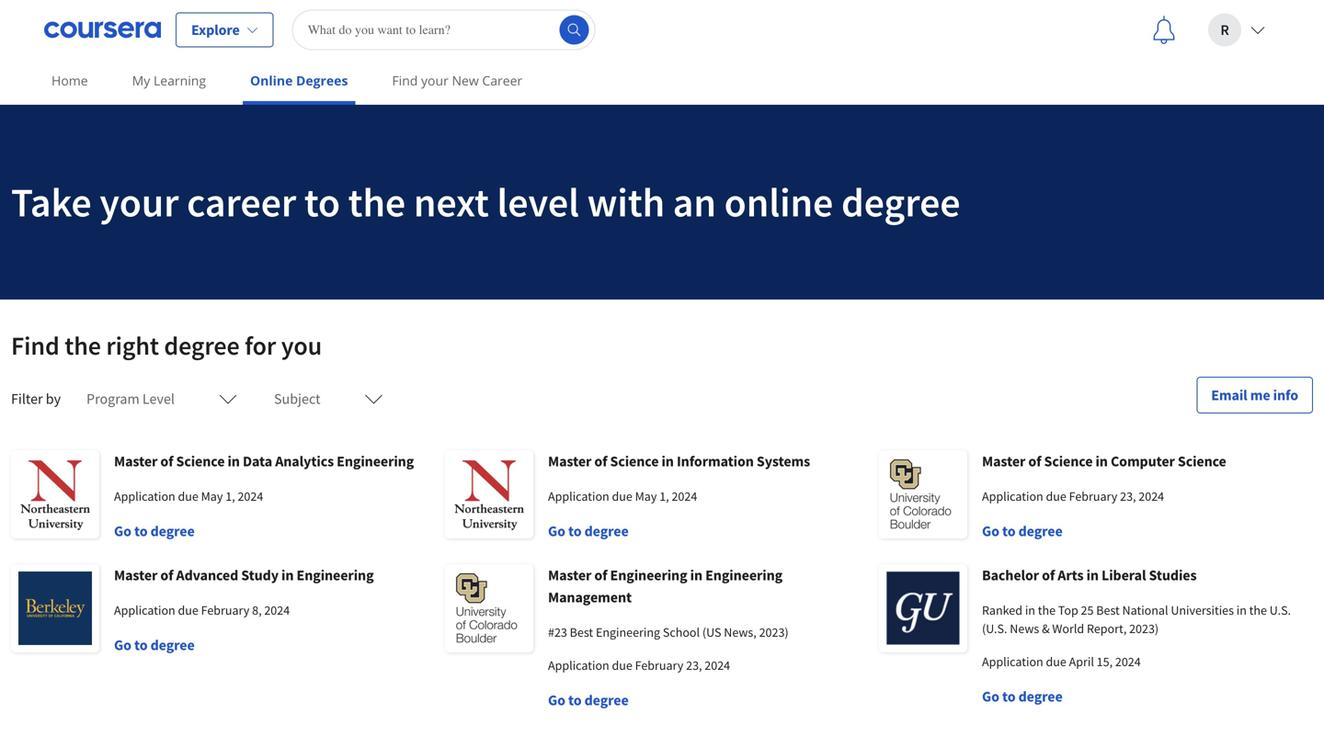 Task type: vqa. For each thing, say whether or not it's contained in the screenshot.
the "University of Colorado Boulder" image to the left
yes



Task type: locate. For each thing, give the bounding box(es) containing it.
1 horizontal spatial university of colorado boulder image
[[879, 451, 967, 539]]

application for master of science in data analytics engineering
[[114, 488, 175, 505]]

application due may 1, 2024 down master of science in information systems on the bottom of page
[[548, 488, 697, 505]]

0 vertical spatial application due february 23, 2024
[[982, 488, 1164, 505]]

1 may from the left
[[201, 488, 223, 505]]

3 science from the left
[[1044, 452, 1093, 471]]

0 horizontal spatial 1,
[[225, 488, 235, 505]]

go to degree for master of advanced study in engineering
[[114, 636, 195, 655]]

1,
[[225, 488, 235, 505], [660, 488, 669, 505]]

the up &
[[1038, 602, 1056, 619]]

(us
[[702, 624, 721, 641]]

1 science from the left
[[176, 452, 225, 471]]

master
[[114, 452, 158, 471], [548, 452, 592, 471], [982, 452, 1026, 471], [114, 566, 158, 585], [548, 566, 592, 585]]

1, for information
[[660, 488, 669, 505]]

best inside the ranked in the top 25 best national universities in the u.s. (u.s. news & world report, 2023)
[[1096, 602, 1120, 619]]

master of science in information systems
[[548, 452, 810, 471]]

degrees
[[296, 72, 348, 89]]

online degrees link
[[243, 60, 355, 105]]

best up report,
[[1096, 602, 1120, 619]]

0 vertical spatial your
[[421, 72, 449, 89]]

master of science in data analytics engineering
[[114, 452, 414, 471]]

2024 right 15,
[[1115, 654, 1141, 670]]

your
[[421, 72, 449, 89], [100, 177, 179, 228]]

2 may from the left
[[635, 488, 657, 505]]

subject button
[[263, 377, 394, 421]]

in up the school
[[690, 566, 703, 585]]

0 horizontal spatial find
[[11, 330, 59, 362]]

email
[[1211, 386, 1248, 405]]

23,
[[1120, 488, 1136, 505], [686, 657, 702, 674]]

application
[[114, 488, 175, 505], [548, 488, 609, 505], [982, 488, 1043, 505], [114, 602, 175, 619], [982, 654, 1043, 670], [548, 657, 609, 674]]

2 science from the left
[[610, 452, 659, 471]]

4 science from the left
[[1178, 452, 1226, 471]]

best right #23
[[570, 624, 593, 641]]

application due february 23, 2024
[[982, 488, 1164, 505], [548, 657, 730, 674]]

1 vertical spatial your
[[100, 177, 179, 228]]

online
[[250, 72, 293, 89]]

home link
[[44, 60, 95, 101]]

news
[[1010, 621, 1039, 637]]

an
[[673, 177, 716, 228]]

your for career
[[100, 177, 179, 228]]

0 vertical spatial february
[[1069, 488, 1118, 505]]

may for information
[[635, 488, 657, 505]]

1 horizontal spatial 23,
[[1120, 488, 1136, 505]]

application due may 1, 2024 for information
[[548, 488, 697, 505]]

find for find your new career
[[392, 72, 418, 89]]

due down master of science in information systems on the bottom of page
[[612, 488, 633, 505]]

due down advanced
[[178, 602, 198, 619]]

0 vertical spatial best
[[1096, 602, 1120, 619]]

1 vertical spatial application due february 23, 2024
[[548, 657, 730, 674]]

find left new
[[392, 72, 418, 89]]

go to degree
[[114, 522, 195, 541], [548, 522, 629, 541], [982, 522, 1063, 541], [114, 636, 195, 655], [982, 688, 1063, 706], [548, 692, 629, 710]]

explore
[[191, 21, 240, 39]]

(u.s.
[[982, 621, 1007, 637]]

online degrees
[[250, 72, 348, 89]]

0 horizontal spatial 23,
[[686, 657, 702, 674]]

2 vertical spatial february
[[635, 657, 684, 674]]

due down master of science in computer science
[[1046, 488, 1067, 505]]

r
[[1221, 21, 1229, 39]]

1 horizontal spatial 1,
[[660, 488, 669, 505]]

may down master of science in data analytics engineering at the left
[[201, 488, 223, 505]]

r button
[[1194, 0, 1280, 59]]

computer
[[1111, 452, 1175, 471]]

go to degree up management
[[548, 522, 629, 541]]

1 vertical spatial best
[[570, 624, 593, 641]]

go to degree up the bachelor
[[982, 522, 1063, 541]]

0 vertical spatial 23,
[[1120, 488, 1136, 505]]

of
[[160, 452, 173, 471], [594, 452, 607, 471], [1028, 452, 1041, 471], [160, 566, 173, 585], [594, 566, 607, 585], [1042, 566, 1055, 585]]

application due may 1, 2024 down data
[[114, 488, 263, 505]]

1 horizontal spatial february
[[635, 657, 684, 674]]

of for bachelor of arts in liberal studies
[[1042, 566, 1055, 585]]

engineering
[[337, 452, 414, 471], [297, 566, 374, 585], [610, 566, 687, 585], [705, 566, 783, 585], [596, 624, 660, 641]]

universities
[[1171, 602, 1234, 619]]

to
[[304, 177, 340, 228], [134, 522, 148, 541], [568, 522, 582, 541], [1002, 522, 1016, 541], [134, 636, 148, 655], [1002, 688, 1016, 706], [568, 692, 582, 710]]

2 1, from the left
[[660, 488, 669, 505]]

find your new career link
[[385, 60, 530, 101]]

0 horizontal spatial february
[[201, 602, 249, 619]]

go for master of advanced study in engineering
[[114, 636, 131, 655]]

0 horizontal spatial application due may 1, 2024
[[114, 488, 263, 505]]

science left data
[[176, 452, 225, 471]]

2024 right the 8,
[[264, 602, 290, 619]]

2 horizontal spatial february
[[1069, 488, 1118, 505]]

0 vertical spatial find
[[392, 72, 418, 89]]

0 horizontal spatial your
[[100, 177, 179, 228]]

northeastern university image for master of science in information systems
[[445, 451, 533, 539]]

go to degree up advanced
[[114, 522, 195, 541]]

#23 best engineering school (us news, 2023)
[[548, 624, 789, 641]]

due for information
[[612, 488, 633, 505]]

2024 down data
[[238, 488, 263, 505]]

go for master of science in information systems
[[548, 522, 565, 541]]

1 horizontal spatial best
[[1096, 602, 1120, 619]]

engineering right analytics
[[337, 452, 414, 471]]

of for master of science in data analytics engineering
[[160, 452, 173, 471]]

studies
[[1149, 566, 1197, 585]]

master of advanced study in engineering
[[114, 566, 374, 585]]

world
[[1052, 621, 1084, 637]]

1 horizontal spatial application due may 1, 2024
[[548, 488, 697, 505]]

of for master of science in information systems
[[594, 452, 607, 471]]

bachelor of arts in liberal studies
[[982, 566, 1197, 585]]

science
[[176, 452, 225, 471], [610, 452, 659, 471], [1044, 452, 1093, 471], [1178, 452, 1226, 471]]

in left computer
[[1096, 452, 1108, 471]]

explore button
[[176, 12, 274, 47]]

science left computer
[[1044, 452, 1093, 471]]

february left the 8,
[[201, 602, 249, 619]]

learning
[[154, 72, 206, 89]]

science left the information
[[610, 452, 659, 471]]

go to degree for master of science in information systems
[[548, 522, 629, 541]]

1 vertical spatial find
[[11, 330, 59, 362]]

subject
[[274, 390, 320, 408]]

0 horizontal spatial 2023)
[[759, 624, 789, 641]]

may down master of science in information systems on the bottom of page
[[635, 488, 657, 505]]

1 application due may 1, 2024 from the left
[[114, 488, 263, 505]]

liberal
[[1102, 566, 1146, 585]]

the left next
[[348, 177, 406, 228]]

your right take
[[100, 177, 179, 228]]

due down #23 best engineering school (us news, 2023)
[[612, 657, 633, 674]]

master for master of science in data analytics engineering
[[114, 452, 158, 471]]

23, down computer
[[1120, 488, 1136, 505]]

university of colorado boulder image
[[879, 451, 967, 539], [445, 565, 533, 653]]

2 northeastern university image from the left
[[445, 451, 533, 539]]

application due may 1, 2024 for data
[[114, 488, 263, 505]]

my learning link
[[125, 60, 213, 101]]

may
[[201, 488, 223, 505], [635, 488, 657, 505]]

in up news
[[1025, 602, 1035, 619]]

1 horizontal spatial your
[[421, 72, 449, 89]]

february
[[1069, 488, 1118, 505], [201, 602, 249, 619], [635, 657, 684, 674]]

2024 for computer
[[1139, 488, 1164, 505]]

northeastern university image
[[11, 451, 99, 539], [445, 451, 533, 539]]

your for new
[[421, 72, 449, 89]]

your left new
[[421, 72, 449, 89]]

2024 for information
[[672, 488, 697, 505]]

february down master of science in computer science
[[1069, 488, 1118, 505]]

systems
[[757, 452, 810, 471]]

2024 down the (us
[[705, 657, 730, 674]]

0 horizontal spatial best
[[570, 624, 593, 641]]

1 vertical spatial february
[[201, 602, 249, 619]]

february down #23 best engineering school (us news, 2023)
[[635, 657, 684, 674]]

in
[[228, 452, 240, 471], [662, 452, 674, 471], [1096, 452, 1108, 471], [281, 566, 294, 585], [690, 566, 703, 585], [1087, 566, 1099, 585], [1025, 602, 1035, 619], [1237, 602, 1247, 619]]

in left u.s.
[[1237, 602, 1247, 619]]

2024 down computer
[[1139, 488, 1164, 505]]

the
[[348, 177, 406, 228], [65, 330, 101, 362], [1038, 602, 1056, 619], [1249, 602, 1267, 619]]

1 northeastern university image from the left
[[11, 451, 99, 539]]

1 vertical spatial university of colorado boulder image
[[445, 565, 533, 653]]

master of science in computer science
[[982, 452, 1226, 471]]

1 horizontal spatial may
[[635, 488, 657, 505]]

23, down the school
[[686, 657, 702, 674]]

engineering down management
[[596, 624, 660, 641]]

0 horizontal spatial application due february 23, 2024
[[548, 657, 730, 674]]

1 horizontal spatial 2023)
[[1129, 621, 1159, 637]]

None search field
[[292, 10, 596, 50]]

go to degree down application due february 8, 2024
[[114, 636, 195, 655]]

2 application due may 1, 2024 from the left
[[548, 488, 697, 505]]

of inside master of engineering in engineering management
[[594, 566, 607, 585]]

due
[[178, 488, 198, 505], [612, 488, 633, 505], [1046, 488, 1067, 505], [178, 602, 198, 619], [1046, 654, 1067, 670], [612, 657, 633, 674]]

2024 down master of science in information systems on the bottom of page
[[672, 488, 697, 505]]

0 vertical spatial university of colorado boulder image
[[879, 451, 967, 539]]

due left april
[[1046, 654, 1067, 670]]

1, down master of science in data analytics engineering at the left
[[225, 488, 235, 505]]

application due february 23, 2024 down #23 best engineering school (us news, 2023)
[[548, 657, 730, 674]]

take your career to the next level with an online degree
[[11, 177, 960, 228]]

find for find the right degree for you
[[11, 330, 59, 362]]

report,
[[1087, 621, 1127, 637]]

0 horizontal spatial university of colorado boulder image
[[445, 565, 533, 653]]

go
[[114, 522, 131, 541], [548, 522, 565, 541], [982, 522, 999, 541], [114, 636, 131, 655], [982, 688, 999, 706], [548, 692, 565, 710]]

2024
[[238, 488, 263, 505], [672, 488, 697, 505], [1139, 488, 1164, 505], [264, 602, 290, 619], [1115, 654, 1141, 670], [705, 657, 730, 674]]

2023) right the news,
[[759, 624, 789, 641]]

go to degree down #23
[[548, 692, 629, 710]]

1 horizontal spatial northeastern university image
[[445, 451, 533, 539]]

my
[[132, 72, 150, 89]]

application due february 8, 2024
[[114, 602, 290, 619]]

master inside master of engineering in engineering management
[[548, 566, 592, 585]]

1 horizontal spatial find
[[392, 72, 418, 89]]

find up filter by
[[11, 330, 59, 362]]

2023)
[[1129, 621, 1159, 637], [759, 624, 789, 641]]

take
[[11, 177, 92, 228]]

best
[[1096, 602, 1120, 619], [570, 624, 593, 641]]

university of colorado boulder image for master of science in computer science
[[879, 451, 967, 539]]

application due may 1, 2024
[[114, 488, 263, 505], [548, 488, 697, 505]]

program level button
[[75, 377, 248, 421]]

1, down master of science in information systems on the bottom of page
[[660, 488, 669, 505]]

of for master of engineering in engineering management
[[594, 566, 607, 585]]

1 1, from the left
[[225, 488, 235, 505]]

go for master of science in data analytics engineering
[[114, 522, 131, 541]]

0 horizontal spatial northeastern university image
[[11, 451, 99, 539]]

top
[[1058, 602, 1078, 619]]

8,
[[252, 602, 262, 619]]

25
[[1081, 602, 1094, 619]]

program level
[[86, 390, 175, 408]]

0 horizontal spatial may
[[201, 488, 223, 505]]

application due february 23, 2024 down master of science in computer science
[[982, 488, 1164, 505]]

find
[[392, 72, 418, 89], [11, 330, 59, 362]]

2023) down national
[[1129, 621, 1159, 637]]

science right computer
[[1178, 452, 1226, 471]]

due up advanced
[[178, 488, 198, 505]]

coursera image
[[44, 15, 161, 45]]

degree
[[841, 177, 960, 228], [164, 330, 240, 362], [150, 522, 195, 541], [584, 522, 629, 541], [1019, 522, 1063, 541], [150, 636, 195, 655], [1019, 688, 1063, 706], [584, 692, 629, 710]]



Task type: describe. For each thing, give the bounding box(es) containing it.
due for in
[[178, 602, 198, 619]]

1 vertical spatial 23,
[[686, 657, 702, 674]]

by
[[46, 390, 61, 408]]

engineering up the news,
[[705, 566, 783, 585]]

master of engineering in engineering management
[[548, 566, 783, 607]]

application for master of science in computer science
[[982, 488, 1043, 505]]

in left data
[[228, 452, 240, 471]]

of for master of science in computer science
[[1028, 452, 1041, 471]]

level
[[142, 390, 175, 408]]

application due april 15, 2024
[[982, 654, 1141, 670]]

go to degree down 'application due april 15, 2024'
[[982, 688, 1063, 706]]

arts
[[1058, 566, 1084, 585]]

email me info
[[1211, 386, 1298, 405]]

go for master of science in computer science
[[982, 522, 999, 541]]

my learning
[[132, 72, 206, 89]]

2024 for data
[[238, 488, 263, 505]]

master for master of engineering in engineering management
[[548, 566, 592, 585]]

university of colorado boulder image for master of engineering in engineering management
[[445, 565, 533, 653]]

&
[[1042, 621, 1050, 637]]

study
[[241, 566, 279, 585]]

info
[[1273, 386, 1298, 405]]

go to degree for master of science in data analytics engineering
[[114, 522, 195, 541]]

1, for data
[[225, 488, 235, 505]]

application for master of science in information systems
[[548, 488, 609, 505]]

school
[[663, 624, 700, 641]]

february for science
[[1069, 488, 1118, 505]]

find the right degree for you
[[11, 330, 322, 362]]

engineering up #23 best engineering school (us news, 2023)
[[610, 566, 687, 585]]

2024 for in
[[264, 602, 290, 619]]

due for data
[[178, 488, 198, 505]]

go to degree for master of science in computer science
[[982, 522, 1063, 541]]

program
[[86, 390, 140, 408]]

in right arts
[[1087, 566, 1099, 585]]

master for master of advanced study in engineering
[[114, 566, 158, 585]]

for
[[245, 330, 276, 362]]

right
[[106, 330, 159, 362]]

national
[[1122, 602, 1168, 619]]

master for master of science in information systems
[[548, 452, 592, 471]]

in inside master of engineering in engineering management
[[690, 566, 703, 585]]

career
[[482, 72, 522, 89]]

news,
[[724, 624, 757, 641]]

next
[[414, 177, 489, 228]]

level
[[497, 177, 579, 228]]

with
[[587, 177, 665, 228]]

15,
[[1097, 654, 1113, 670]]

bachelor
[[982, 566, 1039, 585]]

april
[[1069, 654, 1094, 670]]

find your new career
[[392, 72, 522, 89]]

science for information
[[610, 452, 659, 471]]

may for data
[[201, 488, 223, 505]]

the left u.s.
[[1249, 602, 1267, 619]]

information
[[677, 452, 754, 471]]

northeastern university image for master of science in data analytics engineering
[[11, 451, 99, 539]]

ranked
[[982, 602, 1023, 619]]

What do you want to learn? text field
[[292, 10, 596, 50]]

email me info button
[[1197, 377, 1313, 414]]

science for computer
[[1044, 452, 1093, 471]]

filter
[[11, 390, 43, 408]]

#23
[[548, 624, 567, 641]]

in right study
[[281, 566, 294, 585]]

in left the information
[[662, 452, 674, 471]]

the left right
[[65, 330, 101, 362]]

application for master of advanced study in engineering
[[114, 602, 175, 619]]

georgetown university image
[[879, 565, 967, 653]]

university of california, berkeley image
[[11, 565, 99, 653]]

home
[[51, 72, 88, 89]]

february for advanced
[[201, 602, 249, 619]]

of for master of advanced study in engineering
[[160, 566, 173, 585]]

filter by
[[11, 390, 61, 408]]

me
[[1250, 386, 1270, 405]]

due for computer
[[1046, 488, 1067, 505]]

advanced
[[176, 566, 238, 585]]

master for master of science in computer science
[[982, 452, 1026, 471]]

analytics
[[275, 452, 334, 471]]

management
[[548, 589, 632, 607]]

2023) inside the ranked in the top 25 best national universities in the u.s. (u.s. news & world report, 2023)
[[1129, 621, 1159, 637]]

you
[[281, 330, 322, 362]]

career
[[187, 177, 296, 228]]

science for data
[[176, 452, 225, 471]]

ranked in the top 25 best national universities in the u.s. (u.s. news & world report, 2023)
[[982, 602, 1291, 637]]

engineering right study
[[297, 566, 374, 585]]

data
[[243, 452, 272, 471]]

u.s.
[[1270, 602, 1291, 619]]

new
[[452, 72, 479, 89]]

online
[[724, 177, 833, 228]]

1 horizontal spatial application due february 23, 2024
[[982, 488, 1164, 505]]



